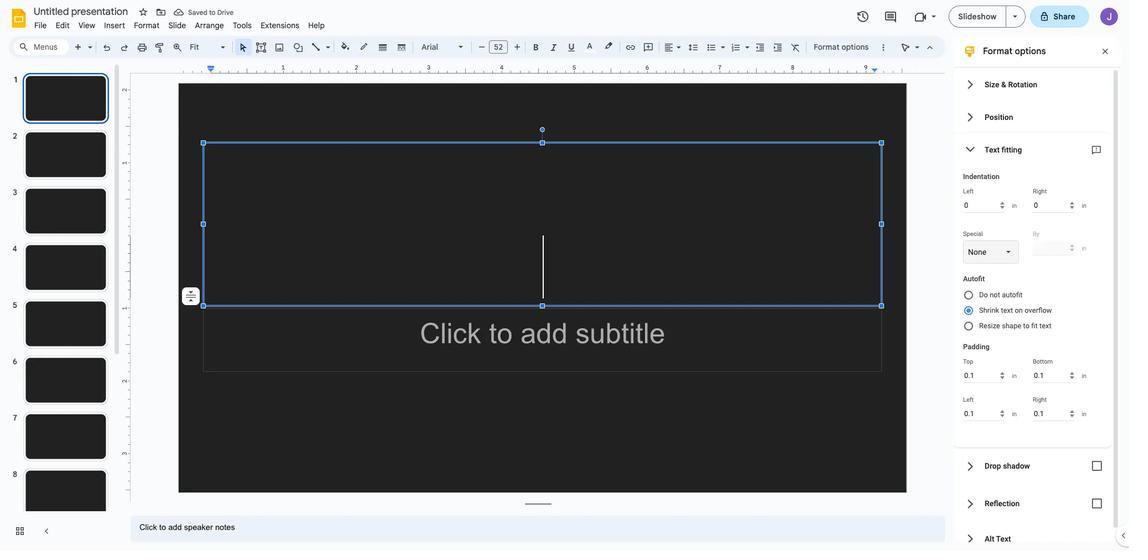 Task type: locate. For each thing, give the bounding box(es) containing it.
2 left from the top
[[964, 397, 974, 404]]

live pointer settings image
[[913, 40, 920, 44]]

text fitting
[[985, 145, 1023, 154]]

options inside section
[[1015, 46, 1047, 57]]

options
[[842, 42, 869, 52], [1015, 46, 1047, 57]]

Top padding, measured in inches. Value must be between 0 and 2.0198 text field
[[964, 369, 1005, 384]]

2 right from the top
[[1033, 397, 1047, 404]]

1 vertical spatial text
[[997, 535, 1012, 544]]

format
[[134, 20, 160, 30], [814, 42, 840, 52], [984, 46, 1013, 57]]

in right 'top padding, measured in inches. value must be between 0 and 2.0198' 'text field' at the bottom right of the page
[[1013, 373, 1017, 380]]

menu bar containing file
[[30, 14, 329, 33]]

right up the right padding, measured in inches. value must be between 0 and 9.0933 text field
[[1033, 397, 1047, 404]]

in right bottom padding, measured in inches. value must be between 0 and 2.0198 text box
[[1082, 373, 1087, 380]]

2 horizontal spatial format
[[984, 46, 1013, 57]]

text left on
[[1002, 307, 1014, 315]]

1 vertical spatial right
[[1033, 397, 1047, 404]]

1 left from the top
[[964, 188, 974, 195]]

border dash option
[[396, 39, 408, 55]]

file
[[34, 20, 47, 30]]

size & rotation
[[985, 80, 1038, 89]]

insert
[[104, 20, 125, 30]]

help
[[308, 20, 325, 30]]

text
[[985, 145, 1000, 154], [997, 535, 1012, 544]]

shrink
[[980, 307, 1000, 315]]

shape
[[1003, 322, 1022, 330]]

1 vertical spatial text
[[1040, 322, 1052, 330]]

option
[[182, 288, 200, 306]]

1 horizontal spatial options
[[1015, 46, 1047, 57]]

0 horizontal spatial format
[[134, 20, 160, 30]]

1 horizontal spatial format options
[[984, 46, 1047, 57]]

format inside menu item
[[134, 20, 160, 30]]

resize shape to fit text
[[980, 322, 1052, 330]]

size & rotation tab
[[955, 68, 1112, 101]]

Do not autofit radio
[[964, 288, 1104, 303]]

main toolbar
[[69, 0, 893, 314]]

left for left padding, measured in inches. value must be between 0 and 9.0933 text field
[[964, 397, 974, 404]]

0 vertical spatial left
[[964, 188, 974, 195]]

in for bottom padding, measured in inches. value must be between 0 and 2.0198 text box
[[1082, 373, 1087, 380]]

reflection tab
[[955, 485, 1112, 523]]

format options inside button
[[814, 42, 869, 52]]

0 horizontal spatial options
[[842, 42, 869, 52]]

insert image image
[[273, 39, 286, 55]]

to left the fit
[[1024, 322, 1030, 330]]

0 horizontal spatial text
[[1002, 307, 1014, 315]]

left
[[964, 188, 974, 195], [964, 397, 974, 404]]

special indent type list box
[[964, 241, 1019, 264]]

autofit
[[964, 275, 985, 283]]

right
[[1033, 188, 1047, 195], [1033, 397, 1047, 404]]

none option
[[969, 247, 987, 258]]

0 vertical spatial to
[[209, 8, 216, 16]]

in right left padding, measured in inches. value must be between 0 and 9.0933 text field
[[1013, 411, 1017, 418]]

Right padding, measured in inches. Value must be between 0 and 9.0933 text field
[[1033, 407, 1075, 422]]

shadow
[[1004, 462, 1031, 471]]

in right the right padding, measured in inches. value must be between 0 and 9.0933 text field
[[1082, 411, 1087, 418]]

left for left indent, measured in inches. value must be between -0.4409 and 8.9933 text field
[[964, 188, 974, 195]]

fitting
[[1002, 145, 1023, 154]]

0 vertical spatial right
[[1033, 188, 1047, 195]]

insert menu item
[[100, 19, 130, 32]]

in right left indent, measured in inches. value must be between -0.4409 and 8.9933 text field
[[1013, 202, 1017, 210]]

&
[[1002, 80, 1007, 89]]

font list. arial selected. option
[[422, 39, 452, 55]]

slide
[[169, 20, 186, 30]]

0 vertical spatial text
[[1002, 307, 1014, 315]]

edit menu item
[[51, 19, 74, 32]]

top
[[964, 359, 974, 366]]

left margin image
[[179, 65, 214, 73]]

text color image
[[584, 39, 596, 53]]

share
[[1054, 12, 1076, 22]]

drop
[[985, 462, 1002, 471]]

share button
[[1030, 6, 1090, 28]]

right up the right indent, measured in inches. value must be between -0.4409 and 8.9933 text box at top right
[[1033, 188, 1047, 195]]

format options
[[814, 42, 869, 52], [984, 46, 1047, 57]]

text
[[1002, 307, 1014, 315], [1040, 322, 1052, 330]]

1 horizontal spatial text
[[1040, 322, 1052, 330]]

file menu item
[[30, 19, 51, 32]]

1 vertical spatial left
[[964, 397, 974, 404]]

size
[[985, 80, 1000, 89]]

0 horizontal spatial to
[[209, 8, 216, 16]]

menu bar inside menu bar banner
[[30, 14, 329, 33]]

left up left padding, measured in inches. value must be between 0 and 9.0933 text field
[[964, 397, 974, 404]]

in for left padding, measured in inches. value must be between 0 and 9.0933 text field
[[1013, 411, 1017, 418]]

text right the fit
[[1040, 322, 1052, 330]]

0 horizontal spatial format options
[[814, 42, 869, 52]]

auto fit type option group
[[964, 288, 1104, 339]]

text inside shrink text on overflow radio
[[1002, 307, 1014, 315]]

to left drive
[[209, 8, 216, 16]]

drop shadow
[[985, 462, 1031, 471]]

saved to drive
[[188, 8, 234, 16]]

slide menu item
[[164, 19, 191, 32]]

left down indentation
[[964, 188, 974, 195]]

mode and view toolbar
[[897, 36, 939, 58]]

reflection
[[985, 500, 1020, 509]]

Shrink text on overflow radio
[[964, 303, 1104, 319]]

extensions
[[261, 20, 300, 30]]

menu bar banner
[[0, 0, 1130, 552]]

1 horizontal spatial to
[[1024, 322, 1030, 330]]

in for 'top padding, measured in inches. value must be between 0 and 2.0198' 'text field' at the bottom right of the page
[[1013, 373, 1017, 380]]

autofit
[[1003, 291, 1023, 299]]

Special indent amount, measured in inches. Value must be between 0.01 and 8.9933 text field
[[1033, 241, 1075, 256]]

line & paragraph spacing image
[[687, 39, 700, 55]]

tools
[[233, 20, 252, 30]]

in right the special indent amount, measured in inches. value must be between 0.01 and 8.9933 'text field'
[[1082, 245, 1087, 252]]

options inside button
[[842, 42, 869, 52]]

drop shadow tab
[[955, 448, 1112, 485]]

navigation
[[0, 63, 122, 552]]

1 vertical spatial to
[[1024, 322, 1030, 330]]

toggle reflection image
[[1087, 493, 1109, 515]]

1 right from the top
[[1033, 188, 1047, 195]]

in for left indent, measured in inches. value must be between -0.4409 and 8.9933 text field
[[1013, 202, 1017, 210]]

slideshow button
[[949, 6, 1007, 28]]

position tab
[[955, 101, 1112, 133]]

text left fitting
[[985, 145, 1000, 154]]

text right alt
[[997, 535, 1012, 544]]

in
[[1013, 202, 1017, 210], [1082, 202, 1087, 210], [1082, 245, 1087, 252], [1013, 373, 1017, 380], [1082, 373, 1087, 380], [1013, 411, 1017, 418], [1082, 411, 1087, 418]]

1 horizontal spatial format
[[814, 42, 840, 52]]

to
[[209, 8, 216, 16], [1024, 322, 1030, 330]]

border weight option
[[377, 39, 389, 55]]

bulleted list menu image
[[718, 40, 726, 44]]

in right the right indent, measured in inches. value must be between -0.4409 and 8.9933 text box at top right
[[1082, 202, 1087, 210]]

do not autofit
[[980, 291, 1023, 299]]

Left padding, measured in inches. Value must be between 0 and 9.0933 text field
[[964, 407, 1005, 422]]

menu bar
[[30, 14, 329, 33]]

on
[[1015, 307, 1024, 315]]

padding
[[964, 343, 990, 351]]



Task type: vqa. For each thing, say whether or not it's contained in the screenshot.
Shape IMAGE
yes



Task type: describe. For each thing, give the bounding box(es) containing it.
toggle shadow image
[[1087, 456, 1109, 478]]

resize
[[980, 322, 1001, 330]]

help menu item
[[304, 19, 329, 32]]

do
[[980, 291, 989, 299]]

view
[[79, 20, 95, 30]]

Menus field
[[14, 39, 69, 55]]

right for the right indent, measured in inches. value must be between -0.4409 and 8.9933 text box at top right
[[1033, 188, 1047, 195]]

highlight color image
[[603, 39, 615, 53]]

position
[[985, 113, 1014, 122]]

format options button
[[809, 39, 874, 55]]

alt text
[[985, 535, 1012, 544]]

presentation options image
[[1013, 15, 1018, 18]]

Rename text field
[[30, 4, 135, 18]]

overflow
[[1025, 307, 1053, 315]]

Right indent, measured in inches. Value must be between -0.4409 and 8.9933 text field
[[1033, 198, 1075, 213]]

drive
[[217, 8, 234, 16]]

format options application
[[0, 0, 1130, 552]]

in for the right indent, measured in inches. value must be between -0.4409 and 8.9933 text box at top right
[[1082, 202, 1087, 210]]

shrink text on overflow image
[[183, 289, 199, 304]]

format inside section
[[984, 46, 1013, 57]]

Font size field
[[489, 40, 513, 56]]

tools menu item
[[229, 19, 256, 32]]

format options inside section
[[984, 46, 1047, 57]]

to inside button
[[209, 8, 216, 16]]

rotation
[[1009, 80, 1038, 89]]

text fitting tab
[[955, 133, 1112, 166]]

format options section
[[955, 36, 1121, 552]]

alt
[[985, 535, 995, 544]]

alt text tab
[[955, 523, 1112, 552]]

extensions menu item
[[256, 19, 304, 32]]

special
[[964, 231, 983, 238]]

bottom
[[1033, 359, 1053, 366]]

format menu item
[[130, 19, 164, 32]]

fill color: transparent image
[[339, 39, 352, 54]]

saved
[[188, 8, 208, 16]]

format inside button
[[814, 42, 840, 52]]

slideshow
[[959, 12, 997, 22]]

Zoom field
[[187, 39, 230, 55]]

arial
[[422, 42, 438, 52]]

in for the special indent amount, measured in inches. value must be between 0.01 and 8.9933 'text field'
[[1082, 245, 1087, 252]]

right for the right padding, measured in inches. value must be between 0 and 9.0933 text field
[[1033, 397, 1047, 404]]

Bottom padding, measured in inches. Value must be between 0 and 2.0198 text field
[[1033, 369, 1075, 384]]

shrink text on overflow
[[980, 307, 1053, 315]]

text inside resize shape to fit text option
[[1040, 322, 1052, 330]]

0 vertical spatial text
[[985, 145, 1000, 154]]

Star checkbox
[[136, 4, 151, 20]]

arrange
[[195, 20, 224, 30]]

Font size text field
[[490, 40, 508, 54]]

shape image
[[292, 39, 305, 55]]

new slide with layout image
[[85, 40, 92, 44]]

border color: transparent image
[[358, 39, 371, 54]]

not
[[990, 291, 1001, 299]]

Zoom text field
[[188, 39, 219, 55]]

none
[[969, 248, 987, 257]]

Left indent, measured in inches. Value must be between -0.4409 and 8.9933 text field
[[964, 198, 1005, 213]]

Toggle reflection checkbox
[[1087, 493, 1109, 515]]

navigation inside format options application
[[0, 63, 122, 552]]

select line image
[[323, 40, 330, 44]]

view menu item
[[74, 19, 100, 32]]

to inside option
[[1024, 322, 1030, 330]]

numbered list menu image
[[743, 40, 750, 44]]

indentation
[[964, 173, 1000, 181]]

Toggle shadow checkbox
[[1087, 456, 1109, 478]]

arrange menu item
[[191, 19, 229, 32]]

right margin image
[[872, 65, 907, 73]]

saved to drive button
[[171, 4, 236, 20]]

by
[[1033, 231, 1040, 238]]

fit
[[1032, 322, 1038, 330]]

Resize shape to fit text radio
[[964, 319, 1104, 334]]

in for the right padding, measured in inches. value must be between 0 and 9.0933 text field
[[1082, 411, 1087, 418]]

edit
[[56, 20, 70, 30]]



